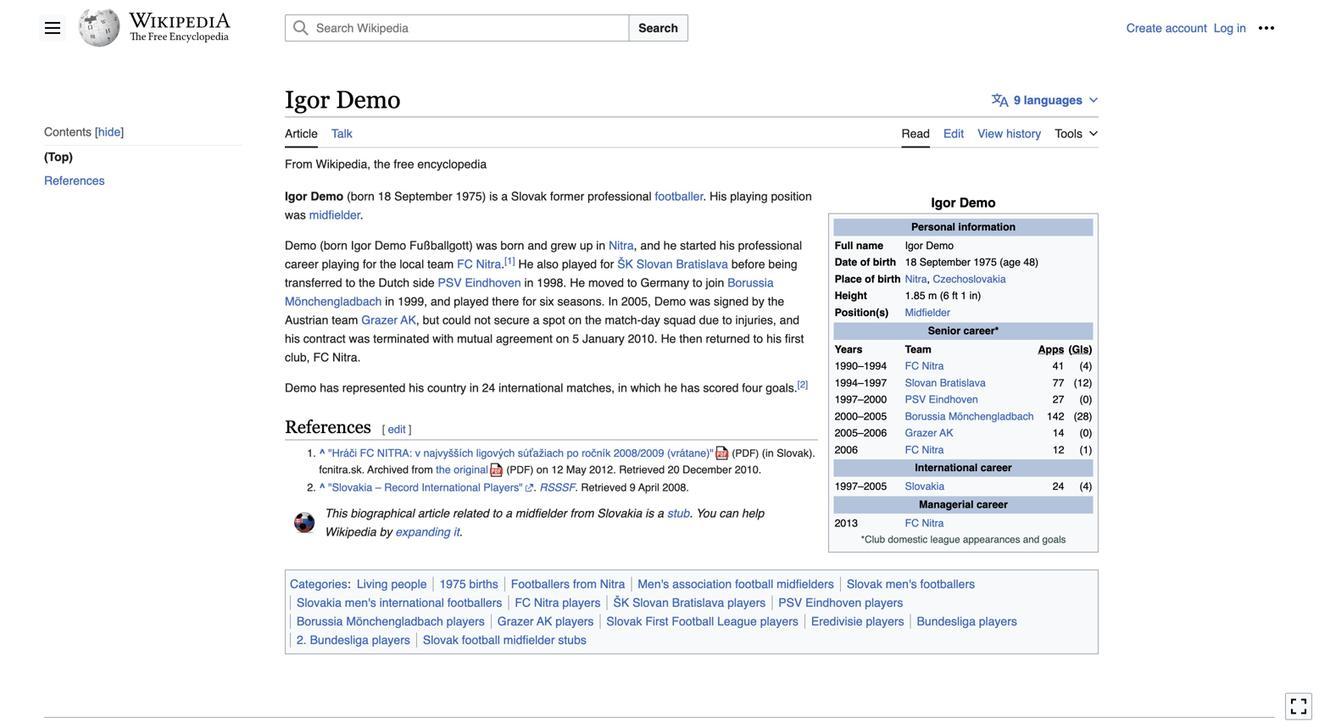 Task type: describe. For each thing, give the bounding box(es) containing it.
create account log in
[[1127, 21, 1247, 35]]

(12)
[[1074, 377, 1093, 389]]

hide button
[[95, 125, 124, 139]]

1999,
[[398, 295, 428, 308]]

slovak men's footballers slovakia men's international footballers
[[297, 578, 976, 610]]

1 vertical spatial šk
[[614, 596, 630, 610]]

0 horizontal spatial 1975
[[440, 578, 466, 591]]

slovak men's footballers link
[[847, 578, 976, 591]]

"hráči fc nitra: v najvyšších ligových súťažiach po ročník 2008/2009 (vrátane)"
[[328, 447, 714, 460]]

career for managerial career
[[977, 499, 1009, 511]]

men's association football midfielders
[[638, 578, 835, 591]]

1975 births link
[[440, 578, 499, 591]]

fc nitra for 1990–1994
[[906, 360, 944, 372]]

. left rsssf link
[[534, 482, 537, 494]]

1 vertical spatial slovakia
[[597, 507, 642, 521]]

players down "borussia mönchengladbach players" link
[[372, 634, 410, 647]]

súťažiach
[[518, 447, 564, 460]]

fußballgott)
[[410, 239, 473, 252]]

. down the wikipedia,
[[361, 208, 364, 222]]

of for place
[[865, 273, 875, 285]]

agreement
[[496, 332, 553, 346]]

demo up local
[[375, 239, 406, 252]]

(4) for 41
[[1080, 360, 1093, 372]]

his up club,
[[285, 332, 300, 346]]

1 vertical spatial borussia mönchengladbach link
[[906, 410, 1035, 423]]

of for date
[[861, 256, 871, 269]]

position
[[771, 190, 812, 203]]

view history
[[978, 127, 1042, 141]]

categories
[[290, 578, 348, 591]]

with
[[433, 332, 454, 346]]

(4) for 24
[[1080, 481, 1093, 493]]

personal tools navigation
[[1127, 14, 1281, 42]]

borussia mönchengladbach players link
[[297, 615, 485, 629]]

:
[[348, 578, 351, 591]]

players up stubs
[[556, 615, 594, 629]]

spot
[[543, 314, 566, 327]]

. up . rsssf . retrieved 9 april 2008 .
[[613, 464, 616, 476]]

rsssf link
[[540, 482, 575, 494]]

igor demo element
[[285, 148, 1099, 655]]

0 vertical spatial mönchengladbach
[[285, 295, 382, 308]]

"slovakia – record international players" link
[[328, 482, 534, 494]]

stubs
[[558, 634, 587, 647]]

0 vertical spatial igor demo
[[285, 86, 401, 114]]

you
[[696, 507, 716, 521]]

contents hide
[[44, 125, 121, 139]]

january
[[583, 332, 625, 346]]

midfielder link
[[906, 307, 951, 319]]

0 vertical spatial 18
[[378, 190, 391, 203]]

to down the injuries,
[[754, 332, 764, 346]]

2010.
[[628, 332, 658, 346]]

living people
[[357, 578, 427, 591]]

borussia for bottom borussia mönchengladbach link
[[906, 410, 946, 423]]

2 vertical spatial grazer
[[498, 615, 534, 629]]

for inside fc nitra . [1] he also played for šk slovan bratislava
[[601, 258, 614, 271]]

1 vertical spatial bratislava
[[940, 377, 986, 389]]

šk slovan bratislava players link
[[614, 596, 766, 610]]

2 vertical spatial slovan
[[633, 596, 669, 610]]

to right "due"
[[723, 314, 733, 327]]

date
[[835, 256, 858, 269]]

1 vertical spatial football
[[462, 634, 500, 647]]

1 in)
[[961, 290, 982, 302]]

in inside in 1999, and played there for six seasons. in 2005, demo was signed by the austrian team
[[385, 295, 395, 308]]

menu image
[[44, 20, 61, 36]]

borussia mönchengladbach for bottom borussia mönchengladbach link
[[906, 410, 1035, 423]]

0 vertical spatial grazer ak link
[[362, 314, 416, 327]]

. inside . you can help wikipedia by
[[690, 507, 693, 521]]

help
[[742, 507, 765, 521]]

igor down personal
[[906, 240, 924, 252]]

1 vertical spatial igor demo
[[932, 195, 996, 210]]

1 horizontal spatial 9
[[1015, 93, 1021, 107]]

demo up midfielder link
[[311, 190, 344, 203]]

^ link for "hráči
[[319, 447, 325, 460]]

birth for place
[[878, 273, 901, 285]]

birth for date
[[873, 256, 897, 269]]

psv eindhoven players link
[[779, 596, 904, 610]]

he inside demo has represented his country in 24 international matches, in which he has scored four goals. [2]
[[665, 381, 678, 395]]

[ edit ]
[[382, 423, 412, 436]]

0 vertical spatial footballers
[[921, 578, 976, 591]]

expanding
[[396, 526, 450, 539]]

players down "slovak men's footballers" link
[[866, 615, 905, 629]]

was inside in 1999, and played there for six seasons. in 2005, demo was signed by the austrian team
[[690, 295, 711, 308]]

language progressive image
[[993, 91, 1009, 108]]

, for , but could not secure a spot on the match-day squad due to injuries, and his contract was terminated with mutual agreement on 5 january 2010. he then returned to his first club, fc nitra.
[[416, 314, 420, 327]]

2 vertical spatial igor demo
[[906, 240, 954, 252]]

slovak for slovak football midfielder stubs
[[423, 634, 459, 647]]

fc right "hráči
[[360, 447, 374, 460]]

1 vertical spatial men's
[[345, 596, 376, 610]]

demo up the "information"
[[960, 195, 996, 210]]

0 vertical spatial grazer ak
[[362, 314, 416, 327]]

references inside igor demo element
[[285, 417, 371, 437]]

domestic
[[888, 535, 928, 546]]

0 horizontal spatial september
[[395, 190, 453, 203]]

0 horizontal spatial bundesliga
[[310, 634, 369, 647]]

1 vertical spatial (born
[[320, 239, 348, 252]]

0 vertical spatial professional
[[588, 190, 652, 203]]

demo up talk link
[[336, 86, 401, 114]]

0 vertical spatial bundesliga
[[917, 615, 976, 629]]

18 september 1975 (age 48)
[[906, 256, 1039, 269]]

*club domestic league appearances and goals
[[861, 535, 1067, 546]]

2 horizontal spatial grazer
[[906, 427, 938, 440]]

0 horizontal spatial footballers
[[448, 596, 502, 610]]

secure
[[494, 314, 530, 327]]

0 vertical spatial international
[[916, 462, 978, 474]]

fc nitra link for 2013
[[906, 517, 944, 530]]

1997–2000
[[835, 394, 887, 406]]

demo down personal
[[927, 240, 954, 252]]

0 horizontal spatial 12
[[552, 464, 564, 476]]

77
[[1053, 377, 1065, 389]]

"slovakia – record international players"
[[328, 482, 523, 494]]

0 vertical spatial midfielder
[[309, 208, 361, 222]]

the inside before being transferred to the dutch side
[[359, 276, 375, 290]]

0 horizontal spatial is
[[490, 190, 498, 203]]

to inside before being transferred to the dutch side
[[346, 276, 356, 290]]

languages
[[1024, 93, 1083, 107]]

demo inside in 1999, and played there for six seasons. in 2005, demo was signed by the austrian team
[[655, 295, 686, 308]]

free
[[394, 157, 414, 171]]

a left stub
[[658, 507, 664, 521]]

grew
[[551, 239, 577, 252]]

talk
[[332, 127, 353, 141]]

(vrátane)"
[[668, 447, 714, 460]]

1 vertical spatial on
[[556, 332, 570, 346]]

players down footballers from nitra
[[563, 596, 601, 610]]

fc up slovakia link
[[906, 444, 920, 456]]

1 vertical spatial nitra link
[[906, 273, 928, 285]]

midfielders
[[777, 578, 835, 591]]

references inside references link
[[44, 174, 105, 187]]

0 horizontal spatial borussia mönchengladbach link
[[285, 276, 774, 308]]

wikipedia
[[325, 526, 376, 539]]

fc nitra link for 2006
[[906, 444, 944, 456]]

0 vertical spatial on
[[569, 314, 582, 327]]

december
[[683, 464, 732, 476]]

0 horizontal spatial international
[[422, 482, 481, 494]]

bratislava inside fc nitra . [1] he also played for šk slovan bratislava
[[676, 258, 729, 271]]

categories link
[[290, 578, 348, 591]]

players down the 1975 births link
[[447, 615, 485, 629]]

in left 1998.
[[525, 276, 534, 290]]

šk slovan bratislava players
[[614, 596, 766, 610]]

this biographical article related to a midfielder from slovakia is a stub
[[325, 507, 690, 521]]

0 vertical spatial retrieved
[[619, 464, 665, 476]]

expanding it .
[[396, 526, 463, 539]]

2 vertical spatial ak
[[537, 615, 553, 629]]

psv eindhoven
[[906, 394, 979, 406]]

to left join on the right of page
[[693, 276, 703, 290]]

being
[[769, 258, 798, 271]]

original
[[454, 464, 489, 476]]

1 vertical spatial slovan
[[906, 377, 938, 389]]

international inside demo has represented his country in 24 international matches, in which he has scored four goals. [2]
[[499, 381, 564, 395]]

former
[[550, 190, 585, 203]]

transferred
[[285, 276, 342, 290]]

soccer icon image
[[288, 506, 321, 540]]

and up also on the left of page
[[528, 239, 548, 252]]

igor demo main content
[[278, 76, 1276, 675]]

0 vertical spatial men's
[[886, 578, 917, 591]]

fc inside , but could not secure a spot on the match-day squad due to injuries, and his contract was terminated with mutual agreement on 5 january 2010. he then returned to his first club, fc nitra.
[[313, 351, 329, 364]]

. down may
[[575, 482, 578, 494]]

team inside the ", and he started his professional career playing for the local team"
[[428, 258, 454, 271]]

psv for psv eindhoven in 1998. he moved to germany to join
[[438, 276, 462, 290]]

stub link
[[667, 507, 690, 521]]

before
[[732, 258, 766, 271]]

full
[[835, 240, 854, 252]]

0 vertical spatial grazer
[[362, 314, 398, 327]]

demo inside demo has represented his country in 24 international matches, in which he has scored four goals. [2]
[[285, 381, 317, 395]]

his left first
[[767, 332, 782, 346]]

1 vertical spatial grazer ak link
[[906, 427, 954, 440]]

and inside the ", and he started his professional career playing for the local team"
[[641, 239, 661, 252]]

first
[[646, 615, 669, 629]]

living
[[357, 578, 388, 591]]

2000–2005
[[835, 410, 887, 423]]

the inside the ", and he started his professional career playing for the local team"
[[380, 258, 397, 271]]

0 vertical spatial (born
[[347, 190, 375, 203]]

šk inside fc nitra . [1] he also played for šk slovan bratislava
[[618, 258, 634, 271]]

eindhoven for psv eindhoven in 1998. he moved to germany to join
[[465, 276, 521, 290]]

0 vertical spatial 1975
[[974, 256, 997, 269]]

nitra up the slovan bratislava link
[[922, 360, 944, 372]]

igor down "from"
[[285, 190, 307, 203]]

, but could not secure a spot on the match-day squad due to injuries, and his contract was terminated with mutual agreement on 5 january 2010. he then returned to his first club, fc nitra.
[[285, 314, 805, 364]]

a right 1975)
[[502, 190, 508, 203]]

edit link
[[944, 117, 965, 146]]

2 vertical spatial on
[[537, 464, 549, 476]]

players right league
[[761, 615, 799, 629]]

1 horizontal spatial 18
[[906, 256, 917, 269]]

midfielder .
[[309, 208, 364, 222]]

slovakia inside slovak men's footballers slovakia men's international footballers
[[297, 596, 342, 610]]

2 vertical spatial from
[[573, 578, 597, 591]]

nitra up grazer ak players
[[534, 596, 559, 610]]

demo up transferred
[[285, 239, 317, 252]]

nitra:
[[377, 447, 412, 460]]

1 vertical spatial mönchengladbach
[[949, 410, 1035, 423]]

9 inside igor demo element
[[630, 482, 636, 494]]

people
[[391, 578, 427, 591]]

2.
[[297, 634, 307, 647]]

and inside in 1999, and played there for six seasons. in 2005, demo was signed by the austrian team
[[431, 295, 451, 308]]

to right related
[[493, 507, 502, 521]]

eredivisie
[[812, 615, 863, 629]]

2 horizontal spatial ak
[[940, 427, 954, 440]]

can
[[720, 507, 739, 521]]

height
[[835, 290, 868, 302]]

–
[[376, 482, 382, 494]]

slovak left former
[[511, 190, 547, 203]]

1 vertical spatial midfielder
[[516, 507, 567, 521]]

fc nitra for 2006
[[906, 444, 944, 456]]

it
[[454, 526, 460, 539]]

1 vertical spatial 24
[[1053, 481, 1065, 493]]

2 vertical spatial bratislava
[[672, 596, 725, 610]]

(28)
[[1074, 410, 1093, 423]]

. inside fc nitra . [1] he also played for šk slovan bratislava
[[502, 258, 505, 271]]

(0) for 14
[[1080, 427, 1093, 440]]

0 vertical spatial slovakia
[[906, 481, 945, 493]]

played inside in 1999, and played there for six seasons. in 2005, demo was signed by the austrian team
[[454, 295, 489, 308]]

[1]
[[505, 256, 515, 266]]

borussia inside psv eindhoven players borussia mönchengladbach players
[[297, 615, 343, 629]]

players down appearances
[[980, 615, 1018, 629]]

search button
[[629, 14, 689, 42]]

slovan inside fc nitra . [1] he also played for šk slovan bratislava
[[637, 258, 673, 271]]

fc up "domestic"
[[906, 517, 920, 530]]

27
[[1053, 394, 1065, 406]]

team
[[906, 343, 932, 356]]

to up the 2005,
[[628, 276, 638, 290]]

men's
[[638, 578, 670, 591]]

four
[[742, 381, 763, 395]]

slovak for slovak first football league players
[[607, 615, 642, 629]]

1975 births
[[440, 578, 499, 591]]

nitra up 1.85 m at the top right of page
[[906, 273, 928, 285]]

Search search field
[[265, 14, 1127, 42]]

(pdf) on 12 may 2012 . retrieved 20 december 2010 .
[[507, 464, 762, 476]]

up
[[580, 239, 593, 252]]

name
[[857, 240, 884, 252]]

2 horizontal spatial ,
[[928, 273, 931, 285]]

in inside personal tools navigation
[[1238, 21, 1247, 35]]

account
[[1166, 21, 1208, 35]]

in left the 'which'
[[618, 381, 628, 395]]

international inside slovak men's footballers slovakia men's international footballers
[[380, 596, 444, 610]]



Task type: locate. For each thing, give the bounding box(es) containing it.
professional up the being
[[738, 239, 803, 252]]

international down people
[[380, 596, 444, 610]]

igor up article link
[[285, 86, 330, 114]]

1 horizontal spatial september
[[920, 256, 971, 269]]

retrieved down 2012
[[581, 482, 627, 494]]

international career
[[916, 462, 1013, 474]]

he for [1]
[[519, 258, 534, 271]]

slovak down slovak men's footballers slovakia men's international footballers
[[607, 615, 642, 629]]

he for 1998.
[[570, 276, 585, 290]]

was inside . his playing position was
[[285, 208, 306, 222]]

1 vertical spatial retrieved
[[581, 482, 627, 494]]

2005–2006
[[835, 427, 887, 440]]

2006
[[835, 444, 858, 456]]

hide
[[98, 125, 121, 139]]

2 has from the left
[[681, 381, 700, 395]]

but
[[423, 314, 439, 327]]

men's
[[886, 578, 917, 591], [345, 596, 376, 610]]

2 ^ link from the top
[[319, 482, 325, 494]]

, inside , but could not secure a spot on the match-day squad due to injuries, and his contract was terminated with mutual agreement on 5 january 2010. he then returned to his first club, fc nitra.
[[416, 314, 420, 327]]

side
[[413, 276, 435, 290]]

^ link for "slovakia
[[319, 482, 325, 494]]

1 (0) from the top
[[1080, 394, 1093, 406]]

slovak down "borussia mönchengladbach players" link
[[423, 634, 459, 647]]

0 horizontal spatial playing
[[322, 258, 360, 271]]

football down the births
[[462, 634, 500, 647]]

players up 'eredivisie players' link
[[865, 596, 904, 610]]

fullscreen image
[[1291, 698, 1308, 715]]

was inside , but could not secure a spot on the match-day squad due to injuries, and his contract was terminated with mutual agreement on 5 january 2010. he then returned to his first club, fc nitra.
[[349, 332, 370, 346]]

[2] link
[[798, 380, 808, 390]]

international down the original in the bottom of the page
[[422, 482, 481, 494]]

0 horizontal spatial has
[[320, 381, 339, 395]]

demo down germany
[[655, 295, 686, 308]]

he down squad
[[661, 332, 676, 346]]

1 has from the left
[[320, 381, 339, 395]]

bundesliga players link
[[917, 615, 1018, 629]]

he right the 'which'
[[665, 381, 678, 395]]

psv eindhoven link up there in the top of the page
[[438, 276, 521, 290]]

0 horizontal spatial by
[[380, 526, 392, 539]]

borussia down before
[[728, 276, 774, 290]]

was up "due"
[[690, 295, 711, 308]]

1 horizontal spatial borussia mönchengladbach link
[[906, 410, 1035, 423]]

professional inside the ", and he started his professional career playing for the local team"
[[738, 239, 803, 252]]

fc down team
[[906, 360, 920, 372]]

footballers from nitra
[[511, 578, 625, 591]]

then
[[680, 332, 703, 346]]

in down dutch
[[385, 295, 395, 308]]

ak down psv eindhoven
[[940, 427, 954, 440]]

for inside the ", and he started his professional career playing for the local team"
[[363, 258, 377, 271]]

0 horizontal spatial men's
[[345, 596, 376, 610]]

0 vertical spatial birth
[[873, 256, 897, 269]]

"hráči
[[328, 447, 357, 460]]

the down 'najvyšších'
[[436, 464, 451, 476]]

1 vertical spatial ^ link
[[319, 482, 325, 494]]

a down players"
[[506, 507, 512, 521]]

šk slovan bratislava link
[[618, 258, 729, 271]]

psv down the slovan bratislava
[[906, 394, 927, 406]]

0 horizontal spatial 24
[[482, 381, 496, 395]]

by inside in 1999, and played there for six seasons. in 2005, demo was signed by the austrian team
[[752, 295, 765, 308]]

grazer ak
[[362, 314, 416, 327], [906, 427, 954, 440]]

categories :
[[290, 578, 354, 591]]

bratislava down the 'started'
[[676, 258, 729, 271]]

apps ( gls )
[[1039, 343, 1093, 356]]

1 vertical spatial career
[[981, 462, 1013, 474]]

0 vertical spatial slovan
[[637, 258, 673, 271]]

12 down the 14
[[1053, 444, 1065, 456]]

. up help
[[759, 464, 762, 476]]

he inside , but could not secure a spot on the match-day squad due to injuries, and his contract was terminated with mutual agreement on 5 january 2010. he then returned to his first club, fc nitra.
[[661, 332, 676, 346]]

0 vertical spatial is
[[490, 190, 498, 203]]

nitra up league at right bottom
[[922, 517, 944, 530]]

has
[[320, 381, 339, 395], [681, 381, 700, 395]]

1 horizontal spatial for
[[523, 295, 537, 308]]

)
[[1090, 343, 1093, 356]]

he
[[664, 239, 677, 252], [665, 381, 678, 395]]

expanding it link
[[396, 526, 460, 539]]

the inside , but could not secure a spot on the match-day squad due to injuries, and his contract was terminated with mutual agreement on 5 january 2010. he then returned to his first club, fc nitra.
[[585, 314, 602, 327]]

0 vertical spatial ,
[[634, 239, 637, 252]]

1 ^ link from the top
[[319, 447, 325, 460]]

the left dutch
[[359, 276, 375, 290]]

slovan
[[637, 258, 673, 271], [906, 377, 938, 389], [633, 596, 669, 610]]

history
[[1007, 127, 1042, 141]]

demo down club,
[[285, 381, 317, 395]]

fc nitra link down demo (born igor demo fußballgott) was born and grew up in nitra
[[457, 258, 502, 271]]

(born down midfielder link
[[320, 239, 348, 252]]

1 horizontal spatial team
[[428, 258, 454, 271]]

slovakia down . rsssf . retrieved 9 april 2008 .
[[597, 507, 642, 521]]

2005,
[[622, 295, 651, 308]]

. down related
[[460, 526, 463, 539]]

eindhoven up there in the top of the page
[[465, 276, 521, 290]]

1 horizontal spatial psv
[[779, 596, 803, 610]]

(pdf) for (pdf)
[[732, 448, 759, 460]]

related
[[453, 507, 489, 521]]

24 inside demo has represented his country in 24 international matches, in which he has scored four goals. [2]
[[482, 381, 496, 395]]

1 vertical spatial international
[[422, 482, 481, 494]]

fc inside fc nitra . [1] he also played for šk slovan bratislava
[[457, 258, 473, 271]]

psv for psv eindhoven players borussia mönchengladbach players
[[779, 596, 803, 610]]

0 vertical spatial of
[[861, 256, 871, 269]]

his left "country"
[[409, 381, 424, 395]]

international
[[499, 381, 564, 395], [380, 596, 444, 610]]

(top)
[[44, 150, 73, 164]]

dutch
[[379, 276, 410, 290]]

for
[[363, 258, 377, 271], [601, 258, 614, 271], [523, 295, 537, 308]]

0 horizontal spatial grazer
[[362, 314, 398, 327]]

team inside in 1999, and played there for six seasons. in 2005, demo was signed by the austrian team
[[332, 314, 358, 327]]

mönchengladbach inside psv eindhoven players borussia mönchengladbach players
[[346, 615, 443, 629]]

september down free
[[395, 190, 453, 203]]

eindhoven for psv eindhoven
[[929, 394, 979, 406]]

1 vertical spatial september
[[920, 256, 971, 269]]

^ for "slovakia – record international players"
[[319, 482, 325, 494]]

borussia for the left borussia mönchengladbach link
[[728, 276, 774, 290]]

due
[[700, 314, 719, 327]]

psv eindhoven players borussia mönchengladbach players
[[297, 596, 904, 629]]

grazer down psv eindhoven
[[906, 427, 938, 440]]

1 vertical spatial eindhoven
[[929, 394, 979, 406]]

1 vertical spatial ^
[[319, 482, 325, 494]]

1 horizontal spatial played
[[562, 258, 597, 271]]

germany
[[641, 276, 690, 290]]

biographical
[[351, 507, 415, 521]]

1990–1994
[[835, 360, 887, 372]]

psv
[[438, 276, 462, 290], [906, 394, 927, 406], [779, 596, 803, 610]]

rsssf
[[540, 482, 575, 494]]

stub
[[667, 507, 690, 521]]

fc nitra link for 1990–1994
[[906, 360, 944, 372]]

eindhoven for psv eindhoven players borussia mönchengladbach players
[[806, 596, 862, 610]]

fc nitra up slovakia link
[[906, 444, 944, 456]]

0 vertical spatial he
[[519, 258, 534, 271]]

births
[[470, 578, 499, 591]]

mönchengladbach down psv eindhoven
[[949, 410, 1035, 423]]

"hráči fc nitra: v najvyšších ligových súťažiach po ročník 2008/2009 (vrátane)" link
[[328, 440, 729, 466]]

0 horizontal spatial nitra link
[[609, 239, 634, 252]]

for inside in 1999, and played there for six seasons. in 2005, demo was signed by the austrian team
[[523, 295, 537, 308]]

igor up personal
[[932, 195, 956, 210]]

fc nitra link
[[457, 258, 502, 271], [906, 360, 944, 372], [906, 444, 944, 456], [906, 517, 944, 530]]

šk up bundesliga players 2. bundesliga players at the bottom of the page
[[614, 596, 630, 610]]

1 ^ from the top
[[319, 447, 325, 460]]

his
[[710, 190, 727, 203]]

, up 1.85 m at the top right of page
[[928, 273, 931, 285]]

the free encyclopedia image
[[130, 32, 229, 43]]

footballers down 1975 births
[[448, 596, 502, 610]]

is down the april
[[646, 507, 654, 521]]

0 horizontal spatial 9
[[630, 482, 636, 494]]

edit link
[[388, 423, 406, 436]]

18 up 'place of birth nitra , czechoslovakia'
[[906, 256, 917, 269]]

nitra up international career
[[922, 444, 944, 456]]

9 languages
[[1015, 93, 1083, 107]]

2 vertical spatial midfielder
[[504, 634, 555, 647]]

. inside . his playing position was
[[704, 190, 707, 203]]

0 vertical spatial by
[[752, 295, 765, 308]]

2 vertical spatial mönchengladbach
[[346, 615, 443, 629]]

ak down the 1999,
[[401, 314, 416, 327]]

signed
[[714, 295, 749, 308]]

read
[[902, 127, 930, 141]]

šk up the moved
[[618, 258, 634, 271]]

1 horizontal spatial slovakia
[[597, 507, 642, 521]]

eindhoven inside psv eindhoven players borussia mönchengladbach players
[[806, 596, 862, 610]]

^
[[319, 447, 325, 460], [319, 482, 325, 494]]

search
[[639, 21, 679, 35]]

. down born
[[502, 258, 505, 271]]

1 horizontal spatial eindhoven
[[806, 596, 862, 610]]

1 horizontal spatial grazer ak
[[906, 427, 954, 440]]

0 horizontal spatial psv eindhoven link
[[438, 276, 521, 290]]

. you can help wikipedia by
[[325, 507, 765, 539]]

0 vertical spatial team
[[428, 258, 454, 271]]

in right "country"
[[470, 381, 479, 395]]

1 vertical spatial (4)
[[1080, 481, 1093, 493]]

1 horizontal spatial he
[[570, 276, 585, 290]]

1 vertical spatial ,
[[928, 273, 931, 285]]

psv eindhoven in 1998. he moved to germany to join
[[438, 276, 728, 290]]

1 vertical spatial borussia
[[906, 410, 946, 423]]

september up 'czechoslovakia'
[[920, 256, 971, 269]]

players up league
[[728, 596, 766, 610]]

Search Wikipedia search field
[[285, 14, 630, 42]]

0 horizontal spatial team
[[332, 314, 358, 327]]

he up šk slovan bratislava link
[[664, 239, 677, 252]]

. left the you
[[690, 507, 693, 521]]

0 vertical spatial playing
[[731, 190, 768, 203]]

birth down "name"
[[873, 256, 897, 269]]

men's association football midfielders link
[[638, 578, 835, 591]]

fc nitra players
[[515, 596, 601, 610]]

1 vertical spatial 18
[[906, 256, 917, 269]]

borussia up 2.
[[297, 615, 343, 629]]

1 horizontal spatial references
[[285, 417, 371, 437]]

psv eindhoven link
[[438, 276, 521, 290], [906, 394, 979, 406]]

match-
[[605, 314, 641, 327]]

a
[[502, 190, 508, 203], [533, 314, 540, 327], [506, 507, 512, 521], [658, 507, 664, 521]]

he right [1] link
[[519, 258, 534, 271]]

slovak inside slovak men's footballers slovakia men's international footballers
[[847, 578, 883, 591]]

mönchengladbach down 'slovakia men's international footballers' link
[[346, 615, 443, 629]]

fc nitra up "domestic"
[[906, 517, 944, 530]]

psv for psv eindhoven
[[906, 394, 927, 406]]

0 horizontal spatial for
[[363, 258, 377, 271]]

2 vertical spatial ,
[[416, 314, 420, 327]]

borussia mönchengladbach for the left borussia mönchengladbach link
[[285, 276, 774, 308]]

flag of slovakia image
[[288, 512, 321, 535]]

he inside the ", and he started his professional career playing for the local team"
[[664, 239, 677, 252]]

igor demo
[[285, 86, 401, 114], [932, 195, 996, 210], [906, 240, 954, 252]]

for up the moved
[[601, 258, 614, 271]]

1 vertical spatial 1975
[[440, 578, 466, 591]]

(4)
[[1080, 360, 1093, 372], [1080, 481, 1093, 493]]

a inside , but could not secure a spot on the match-day squad due to injuries, and his contract was terminated with mutual agreement on 5 january 2010. he then returned to his first club, fc nitra.
[[533, 314, 540, 327]]

career up managerial career
[[981, 462, 1013, 474]]

0 vertical spatial (0)
[[1080, 394, 1093, 406]]

in right up on the left top of the page
[[597, 239, 606, 252]]

(1)
[[1080, 444, 1093, 456]]

0 horizontal spatial (pdf)
[[507, 464, 534, 476]]

2 (0) from the top
[[1080, 427, 1093, 440]]

šk
[[618, 258, 634, 271], [614, 596, 630, 610]]

1 vertical spatial ak
[[940, 427, 954, 440]]

slovak for slovak men's footballers slovakia men's international footballers
[[847, 578, 883, 591]]

, for , and he started his professional career playing for the local team
[[634, 239, 637, 252]]

moved
[[589, 276, 624, 290]]

and inside , but could not secure a spot on the match-day squad due to injuries, and his contract was terminated with mutual agreement on 5 january 2010. he then returned to his first club, fc nitra.
[[780, 314, 800, 327]]

nitra up psv eindhoven players borussia mönchengladbach players
[[600, 578, 625, 591]]

bratislava down 'association'
[[672, 596, 725, 610]]

wikipedia image
[[129, 13, 231, 28]]

and up šk slovan bratislava link
[[641, 239, 661, 252]]

encyclopedia
[[418, 157, 487, 171]]

footer
[[44, 718, 1276, 729]]

playing inside . his playing position was
[[731, 190, 768, 203]]

0 vertical spatial psv
[[438, 276, 462, 290]]

psv inside psv eindhoven players borussia mönchengladbach players
[[779, 596, 803, 610]]

slovakia down categories link
[[297, 596, 342, 610]]

(top) link
[[44, 145, 254, 169]]

started
[[680, 239, 717, 252]]

fc down footballers
[[515, 596, 531, 610]]

the left free
[[374, 157, 391, 171]]

0 vertical spatial september
[[395, 190, 453, 203]]

1 vertical spatial by
[[380, 526, 392, 539]]

a left spot
[[533, 314, 540, 327]]

april
[[639, 482, 660, 494]]

his inside the ", and he started his professional career playing for the local team"
[[720, 239, 735, 252]]

1 horizontal spatial is
[[646, 507, 654, 521]]

slovak up psv eindhoven players link at the right bottom of the page
[[847, 578, 883, 591]]

article
[[285, 127, 318, 141]]

is
[[490, 190, 498, 203], [646, 507, 654, 521]]

log in and more options image
[[1259, 20, 1276, 36]]

by inside . you can help wikipedia by
[[380, 526, 392, 539]]

international down 'agreement'
[[499, 381, 564, 395]]

9 left the april
[[630, 482, 636, 494]]

igor down midfielder .
[[351, 239, 371, 252]]

0 vertical spatial references
[[44, 174, 105, 187]]

there
[[492, 295, 519, 308]]

team up contract in the top left of the page
[[332, 314, 358, 327]]

1 horizontal spatial psv eindhoven link
[[906, 394, 979, 406]]

managerial career
[[920, 499, 1009, 511]]

1 vertical spatial 12
[[552, 464, 564, 476]]

eredivisie players
[[812, 615, 905, 629]]

9 right language progressive 'image'
[[1015, 93, 1021, 107]]

mönchengladbach down transferred
[[285, 295, 382, 308]]

career for international career
[[981, 462, 1013, 474]]

played inside fc nitra . [1] he also played for šk slovan bratislava
[[562, 258, 597, 271]]

and
[[528, 239, 548, 252], [641, 239, 661, 252], [431, 295, 451, 308], [780, 314, 800, 327], [1024, 535, 1040, 546]]

3 fc nitra from the top
[[906, 517, 944, 530]]

september
[[395, 190, 453, 203], [920, 256, 971, 269]]

fc nitra link up "domestic"
[[906, 517, 944, 530]]

igor demo (born 18 september 1975) is a slovak former professional footballer
[[285, 190, 704, 203]]

references link
[[44, 169, 243, 192]]

slovak
[[511, 190, 547, 203], [847, 578, 883, 591], [607, 615, 642, 629], [423, 634, 459, 647]]

psv eindhoven link down the slovan bratislava link
[[906, 394, 979, 406]]

nitra.
[[333, 351, 361, 364]]

bundesliga down "slovak men's footballers" link
[[917, 615, 976, 629]]

date of birth
[[835, 256, 897, 269]]

1 vertical spatial birth
[[878, 273, 901, 285]]

0 horizontal spatial played
[[454, 295, 489, 308]]

bratislava
[[676, 258, 729, 271], [940, 377, 986, 389], [672, 596, 725, 610]]

0 vertical spatial borussia mönchengladbach link
[[285, 276, 774, 308]]

0 horizontal spatial references
[[44, 174, 105, 187]]

football
[[736, 578, 774, 591], [462, 634, 500, 647]]

0 horizontal spatial ak
[[401, 314, 416, 327]]

was left born
[[476, 239, 498, 252]]

. down december
[[687, 482, 690, 494]]

fc
[[457, 258, 473, 271], [313, 351, 329, 364], [906, 360, 920, 372], [906, 444, 920, 456], [360, 447, 374, 460], [906, 517, 920, 530], [515, 596, 531, 610]]

slovak football midfielder stubs
[[423, 634, 587, 647]]

1 vertical spatial is
[[646, 507, 654, 521]]

1 vertical spatial from
[[570, 507, 594, 521]]

, inside the ", and he started his professional career playing for the local team"
[[634, 239, 637, 252]]

represented
[[342, 381, 406, 395]]

midfielder down rsssf
[[516, 507, 567, 521]]

(pdf) for (pdf) on 12 may 2012 . retrieved 20 december 2010 .
[[507, 464, 534, 476]]

international up slovakia link
[[916, 462, 978, 474]]

1 horizontal spatial grazer ak link
[[906, 427, 954, 440]]

2 ^ from the top
[[319, 482, 325, 494]]

1 fc nitra from the top
[[906, 360, 944, 372]]

fc down demo (born igor demo fußballgott) was born and grew up in nitra
[[457, 258, 473, 271]]

2 vertical spatial career
[[977, 499, 1009, 511]]

0 horizontal spatial professional
[[588, 190, 652, 203]]

1 vertical spatial professional
[[738, 239, 803, 252]]

0 vertical spatial football
[[736, 578, 774, 591]]

1 vertical spatial grazer
[[906, 427, 938, 440]]

from inside (in slovak). fcnitra.sk. archived from
[[412, 464, 433, 476]]

(pdf) inside (pdf) on 12 may 2012 . retrieved 20 december 2010 .
[[507, 464, 534, 476]]

fcnitra.sk.
[[319, 464, 365, 476]]

nitra up fc nitra . [1] he also played for šk slovan bratislava
[[609, 239, 634, 252]]

(born up midfielder .
[[347, 190, 375, 203]]

1 vertical spatial played
[[454, 295, 489, 308]]

psv right side at the left of the page
[[438, 276, 462, 290]]

^ link left "hráči
[[319, 447, 325, 460]]

1975
[[974, 256, 997, 269], [440, 578, 466, 591]]

football
[[672, 615, 714, 629]]

(0) for 27
[[1080, 394, 1093, 406]]

1 vertical spatial psv eindhoven link
[[906, 394, 979, 406]]

1 (4) from the top
[[1080, 360, 1093, 372]]

edit
[[944, 127, 965, 141]]

1 vertical spatial borussia mönchengladbach
[[906, 410, 1035, 423]]

najvyšších
[[424, 447, 474, 460]]

career inside the ", and he started his professional career playing for the local team"
[[285, 258, 319, 271]]

the inside in 1999, and played there for six seasons. in 2005, demo was signed by the austrian team
[[768, 295, 785, 308]]

and left goals
[[1024, 535, 1040, 546]]

played up psv eindhoven in 1998. he moved to germany to join
[[562, 258, 597, 271]]

references up "hráči
[[285, 417, 371, 437]]

2 (4) from the top
[[1080, 481, 1093, 493]]

^ for "hráči fc nitra: v najvyšších ligových súťažiach po ročník 2008/2009 (vrátane)"
[[319, 447, 325, 460]]

fc nitra for 2013
[[906, 517, 944, 530]]

career*
[[964, 325, 1000, 337]]

igor demo down personal
[[906, 240, 954, 252]]

0 vertical spatial (pdf)
[[732, 448, 759, 460]]

2 horizontal spatial he
[[661, 332, 676, 346]]

also
[[537, 258, 559, 271]]

0 vertical spatial 12
[[1053, 444, 1065, 456]]

his inside demo has represented his country in 24 international matches, in which he has scored four goals. [2]
[[409, 381, 424, 395]]

20
[[668, 464, 680, 476]]

playing inside the ", and he started his professional career playing for the local team"
[[322, 258, 360, 271]]

he inside fc nitra . [1] he also played for šk slovan bratislava
[[519, 258, 534, 271]]

0 horizontal spatial ,
[[416, 314, 420, 327]]

0 horizontal spatial grazer ak link
[[362, 314, 416, 327]]

2 fc nitra from the top
[[906, 444, 944, 456]]

nitra inside fc nitra . [1] he also played for šk slovan bratislava
[[476, 258, 502, 271]]



Task type: vqa. For each thing, say whether or not it's contained in the screenshot.


